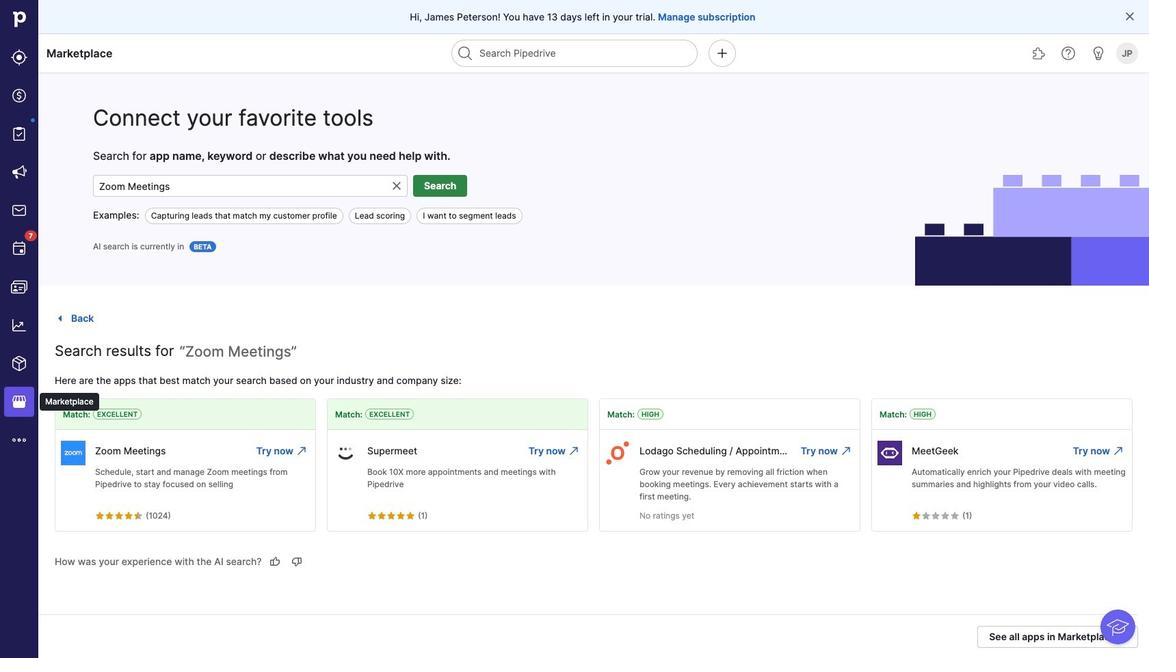 Task type: vqa. For each thing, say whether or not it's contained in the screenshot.
Close image
no



Task type: locate. For each thing, give the bounding box(es) containing it.
color warning image
[[114, 511, 124, 521], [124, 511, 133, 521], [367, 511, 377, 521], [377, 511, 386, 521], [386, 511, 396, 521]]

more image
[[11, 432, 27, 449]]

2 color link image from the left
[[568, 446, 579, 457]]

color primary image
[[1124, 11, 1135, 22], [133, 511, 143, 521], [931, 511, 940, 521]]

1 horizontal spatial color link image
[[568, 446, 579, 457]]

leads image
[[11, 49, 27, 66]]

1 color link image from the left
[[296, 446, 307, 457]]

menu
[[0, 0, 99, 659]]

color link image for 1st logo from left
[[296, 446, 307, 457]]

5 color warning image from the left
[[386, 511, 396, 521]]

needs improvement image
[[292, 557, 303, 568]]

color warning image
[[95, 511, 105, 521], [105, 511, 114, 521], [133, 511, 143, 521], [396, 511, 406, 521], [406, 511, 415, 521], [912, 511, 921, 521]]

Search Pipedrive field
[[451, 40, 698, 67]]

sales assistant image
[[1090, 45, 1107, 62]]

color link image for 1st logo from right
[[1113, 446, 1124, 457]]

0 horizontal spatial color link image
[[296, 446, 307, 457]]

knowledge center bot, also known as kc bot is an onboarding assistant that allows you to see the list of onboarding items in one place for quick and easy reference. this improves your in-app experience. image
[[1101, 610, 1135, 645]]

2 color warning image from the left
[[105, 511, 114, 521]]

menu item
[[0, 383, 38, 421]]

1 horizontal spatial color primary image
[[931, 511, 940, 521]]

home image
[[9, 9, 29, 29]]

color primary image
[[391, 181, 402, 192], [52, 311, 68, 327], [921, 511, 931, 521], [940, 511, 950, 521], [950, 511, 960, 521], [1118, 632, 1135, 643]]

color link image
[[296, 446, 307, 457], [568, 446, 579, 457], [1113, 446, 1124, 457]]

3 color link image from the left
[[1113, 446, 1124, 457]]

logo image
[[61, 441, 85, 466], [333, 441, 358, 466], [605, 441, 630, 466], [878, 441, 902, 466]]

4 color warning image from the left
[[396, 511, 406, 521]]

6 color warning image from the left
[[912, 511, 921, 521]]

quick add image
[[714, 45, 730, 62]]

2 horizontal spatial color link image
[[1113, 446, 1124, 457]]

1 color warning image from the left
[[114, 511, 124, 521]]

insights image
[[11, 317, 27, 334]]

deals image
[[11, 88, 27, 104]]



Task type: describe. For each thing, give the bounding box(es) containing it.
3 color warning image from the left
[[367, 511, 377, 521]]

sales inbox image
[[11, 202, 27, 219]]

3 logo image from the left
[[605, 441, 630, 466]]

liked image
[[270, 557, 281, 568]]

4 color warning image from the left
[[377, 511, 386, 521]]

products image
[[11, 356, 27, 372]]

marketplace image
[[11, 394, 27, 410]]

5 color warning image from the left
[[406, 511, 415, 521]]

1 color warning image from the left
[[95, 511, 105, 521]]

3 color warning image from the left
[[133, 511, 143, 521]]

2 color warning image from the left
[[124, 511, 133, 521]]

0 horizontal spatial color primary image
[[133, 511, 143, 521]]

4 logo image from the left
[[878, 441, 902, 466]]

color undefined image
[[11, 126, 27, 142]]

color link image for 3rd logo from the right
[[568, 446, 579, 457]]

What can our AI search help you with? text field
[[93, 175, 408, 197]]

1 logo image from the left
[[61, 441, 85, 466]]

quick help image
[[1060, 45, 1077, 62]]

campaigns image
[[11, 164, 27, 181]]

color link image
[[841, 446, 852, 457]]

color undefined image
[[11, 241, 27, 257]]

2 logo image from the left
[[333, 441, 358, 466]]

contacts image
[[11, 279, 27, 295]]

2 horizontal spatial color primary image
[[1124, 11, 1135, 22]]



